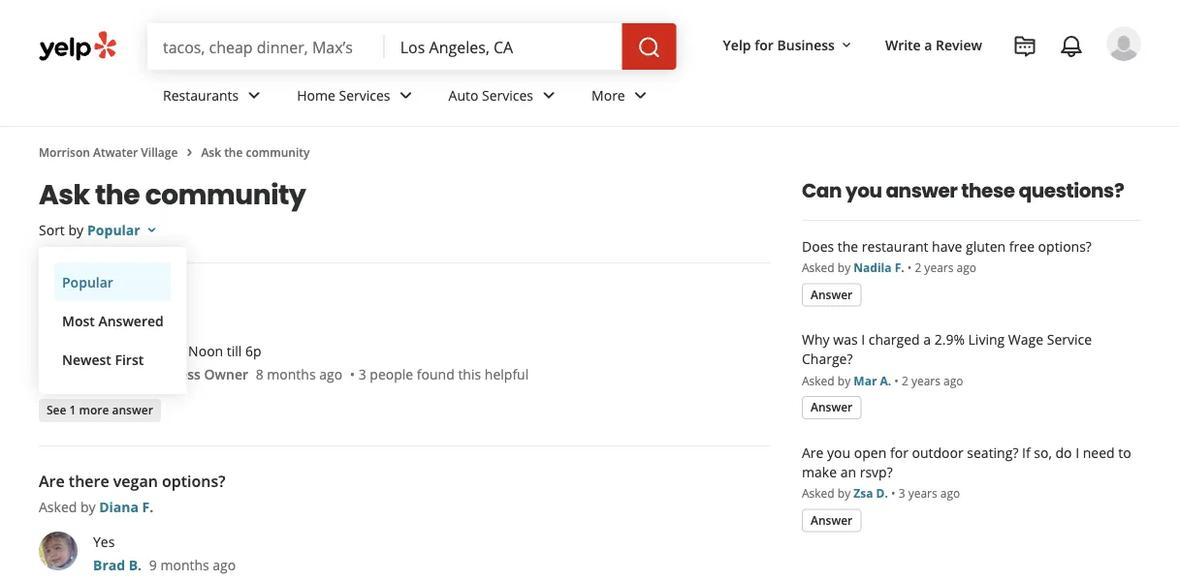 Task type: vqa. For each thing, say whether or not it's contained in the screenshot.
40
no



Task type: describe. For each thing, give the bounding box(es) containing it.
1 vertical spatial community
[[145, 176, 306, 214]]

options? inside are there vegan options? asked by diana f.
[[162, 471, 226, 492]]

for inside are you open for outdoor seating? if so, do i need to make an rsvp?
[[890, 444, 909, 462]]

mar a. link
[[854, 373, 891, 389]]

alex
[[93, 365, 121, 384]]

days
[[104, 342, 134, 360]]

asked by mar a.
[[802, 373, 891, 389]]

home
[[297, 86, 335, 104]]

review
[[936, 35, 982, 54]]

a right days
[[137, 342, 145, 360]]

zsa d. link
[[854, 486, 888, 502]]

7 days a week! noon till 6p
[[93, 342, 261, 360]]

diana
[[99, 498, 139, 516]]

questions?
[[1019, 177, 1124, 205]]

years for have
[[925, 260, 954, 276]]

by for asked by nadila f.
[[838, 260, 851, 276]]

3 years ago
[[899, 486, 960, 502]]

why
[[802, 331, 830, 349]]

newest
[[62, 351, 111, 369]]

times?
[[131, 280, 180, 301]]

none field near
[[400, 36, 607, 57]]

1
[[69, 402, 76, 418]]

most answered link
[[54, 302, 171, 340]]

yes
[[93, 533, 115, 551]]

are for there
[[39, 471, 65, 492]]

9
[[149, 556, 157, 575]]

ago for why
[[944, 373, 964, 389]]

7
[[93, 342, 101, 360]]

auto services
[[449, 86, 533, 104]]

rsvp?
[[860, 463, 893, 482]]

2.9%
[[935, 331, 965, 349]]

there
[[69, 471, 109, 492]]

happy
[[39, 280, 87, 301]]

ago for are
[[941, 486, 960, 502]]

so,
[[1034, 444, 1052, 462]]

vegan
[[113, 471, 158, 492]]

answer link for are you open for outdoor seating? if so, do i need to make an rsvp?
[[802, 510, 861, 533]]

2 years ago for charged
[[902, 373, 964, 389]]

you for can
[[846, 177, 882, 205]]

nadila f. link
[[854, 260, 905, 276]]

happy hour times? asked by george b.
[[39, 280, 180, 325]]

diana f. link
[[99, 498, 154, 516]]

ago inside the yes brad b. 9 months ago
[[213, 556, 236, 575]]

see 1 more answer link
[[39, 400, 161, 423]]

Near text field
[[400, 36, 607, 57]]

asked for does
[[802, 260, 835, 276]]

alex s., business owner
[[93, 365, 248, 384]]

write a review
[[885, 35, 982, 54]]

write a review link
[[878, 27, 990, 62]]

3 people found this helpful
[[359, 365, 529, 384]]

if
[[1022, 444, 1031, 462]]

projects image
[[1013, 35, 1037, 58]]

i inside are you open for outdoor seating? if so, do i need to make an rsvp?
[[1076, 444, 1080, 462]]

notifications image
[[1060, 35, 1083, 58]]

can
[[802, 177, 842, 205]]

answer link for does the restaurant have gluten free options?
[[802, 284, 861, 307]]

answer for why was i charged a 2.9% living wage service charge?
[[811, 400, 853, 416]]

morrison
[[39, 144, 90, 160]]

3 for 3 people found this helpful
[[359, 365, 366, 384]]

are for you
[[802, 444, 824, 462]]

ago for does
[[957, 260, 977, 276]]

asked for are
[[802, 486, 835, 502]]

do
[[1056, 444, 1072, 462]]

1 horizontal spatial f.
[[895, 260, 905, 276]]

asked by nadila f.
[[802, 260, 905, 276]]

services for home services
[[339, 86, 390, 104]]

business for for
[[777, 35, 835, 54]]

16 chevron right v2 image
[[182, 145, 197, 160]]

does
[[802, 237, 834, 256]]

restaurants
[[163, 86, 239, 104]]

services for auto services
[[482, 86, 533, 104]]

24 chevron down v2 image for restaurants
[[243, 84, 266, 107]]

noon
[[188, 342, 223, 360]]

0 vertical spatial community
[[246, 144, 310, 160]]

a inside the why was i charged a 2.9% living wage service charge?
[[924, 331, 931, 349]]

george
[[99, 307, 147, 325]]

0 vertical spatial ask the community
[[201, 144, 310, 160]]

by for asked by zsa d.
[[838, 486, 851, 502]]

1 horizontal spatial ask
[[201, 144, 221, 160]]

seating?
[[967, 444, 1019, 462]]

sort
[[39, 221, 65, 239]]

bob b. image
[[1107, 26, 1141, 61]]

by inside the 'happy hour times? asked by george b.'
[[80, 307, 96, 325]]

helpful
[[485, 365, 529, 384]]

george b. link
[[99, 307, 164, 325]]

more
[[79, 402, 109, 418]]

restaurant
[[862, 237, 929, 256]]

week!
[[148, 342, 185, 360]]

ago left people
[[319, 365, 342, 384]]

popular link
[[54, 263, 171, 302]]

charge?
[[802, 350, 853, 369]]

asked for why
[[802, 373, 835, 389]]

a.
[[880, 373, 891, 389]]

you for are
[[827, 444, 851, 462]]

3 for 3 years ago
[[899, 486, 905, 502]]

hour
[[91, 280, 127, 301]]

more link
[[576, 70, 668, 126]]

write
[[885, 35, 921, 54]]

24 chevron down v2 image for more
[[629, 84, 652, 107]]

yes brad b. 9 months ago
[[93, 533, 236, 575]]

see 1 more answer
[[47, 402, 153, 418]]

an
[[841, 463, 856, 482]]

auto services link
[[433, 70, 576, 126]]

auto
[[449, 86, 478, 104]]

asked by zsa d.
[[802, 486, 888, 502]]

answer for are you open for outdoor seating? if so, do i need to make an rsvp?
[[811, 513, 853, 529]]

years for charged
[[912, 373, 941, 389]]

more
[[592, 86, 625, 104]]

1 horizontal spatial answer
[[886, 177, 958, 205]]

was
[[833, 331, 858, 349]]

free
[[1009, 237, 1035, 256]]

business for s.,
[[143, 365, 201, 384]]



Task type: locate. For each thing, give the bounding box(es) containing it.
need
[[1083, 444, 1115, 462]]

1 horizontal spatial services
[[482, 86, 533, 104]]

0 vertical spatial years
[[925, 260, 954, 276]]

by down there
[[80, 498, 96, 516]]

3
[[359, 365, 366, 384], [899, 486, 905, 502]]

0 horizontal spatial for
[[755, 35, 774, 54]]

village
[[141, 144, 178, 160]]

popular left 16 chevron down v2 image
[[87, 221, 140, 239]]

you inside are you open for outdoor seating? if so, do i need to make an rsvp?
[[827, 444, 851, 462]]

business inside "button"
[[777, 35, 835, 54]]

0 horizontal spatial i
[[861, 331, 865, 349]]

24 chevron down v2 image inside auto services link
[[537, 84, 561, 107]]

None field
[[163, 36, 369, 57], [400, 36, 607, 57]]

1 horizontal spatial i
[[1076, 444, 1080, 462]]

1 24 chevron down v2 image from the left
[[394, 84, 418, 107]]

ago down gluten
[[957, 260, 977, 276]]

0 vertical spatial 3
[[359, 365, 366, 384]]

by for sort by
[[68, 221, 83, 239]]

people
[[370, 365, 413, 384]]

sort by
[[39, 221, 83, 239]]

options? right vegan
[[162, 471, 226, 492]]

business
[[777, 35, 835, 54], [143, 365, 201, 384]]

b. left 9
[[129, 556, 142, 575]]

0 horizontal spatial 24 chevron down v2 image
[[243, 84, 266, 107]]

are left there
[[39, 471, 65, 492]]

1 horizontal spatial 24 chevron down v2 image
[[537, 84, 561, 107]]

see
[[47, 402, 66, 418]]

0 horizontal spatial options?
[[162, 471, 226, 492]]

0 horizontal spatial business
[[143, 365, 201, 384]]

1 horizontal spatial 24 chevron down v2 image
[[629, 84, 652, 107]]

0 horizontal spatial none field
[[163, 36, 369, 57]]

f. down restaurant
[[895, 260, 905, 276]]

home services
[[297, 86, 390, 104]]

years down the why was i charged a 2.9% living wage service charge?
[[912, 373, 941, 389]]

2 years ago down the why was i charged a 2.9% living wage service charge?
[[902, 373, 964, 389]]

answer link down the asked by mar a.
[[802, 397, 861, 420]]

to
[[1118, 444, 1131, 462]]

brad
[[93, 556, 125, 575]]

by inside are there vegan options? asked by diana f.
[[80, 498, 96, 516]]

1 vertical spatial options?
[[162, 471, 226, 492]]

a inside 'link'
[[925, 35, 932, 54]]

asked inside are there vegan options? asked by diana f.
[[39, 498, 77, 516]]

popular for the popular link
[[62, 273, 113, 291]]

you up an
[[827, 444, 851, 462]]

months right 9
[[160, 556, 209, 575]]

8
[[256, 365, 263, 384]]

home services link
[[281, 70, 433, 126]]

24 chevron down v2 image right more
[[629, 84, 652, 107]]

0 vertical spatial are
[[802, 444, 824, 462]]

24 chevron down v2 image
[[394, 84, 418, 107], [629, 84, 652, 107]]

by down 'hour'
[[80, 307, 96, 325]]

asked down charge?
[[802, 373, 835, 389]]

2 answer link from the top
[[802, 397, 861, 420]]

3 answer link from the top
[[802, 510, 861, 533]]

0 vertical spatial ask
[[201, 144, 221, 160]]

1 vertical spatial ask
[[39, 176, 90, 214]]

0 vertical spatial answer link
[[802, 284, 861, 307]]

make
[[802, 463, 837, 482]]

answer link down asked by zsa d.
[[802, 510, 861, 533]]

options?
[[1038, 237, 1092, 256], [162, 471, 226, 492]]

years
[[925, 260, 954, 276], [912, 373, 941, 389], [908, 486, 938, 502]]

years for for
[[908, 486, 938, 502]]

restaurants link
[[147, 70, 281, 126]]

1 none field from the left
[[163, 36, 369, 57]]

0 horizontal spatial 2
[[902, 373, 909, 389]]

0 vertical spatial business
[[777, 35, 835, 54]]

2 vertical spatial answer link
[[802, 510, 861, 533]]

gluten
[[966, 237, 1006, 256]]

business categories element
[[147, 70, 1141, 126]]

8 months ago
[[256, 365, 342, 384]]

f.
[[895, 260, 905, 276], [142, 498, 154, 516]]

Find text field
[[163, 36, 369, 57]]

open
[[854, 444, 887, 462]]

0 horizontal spatial ask
[[39, 176, 90, 214]]

why was i charged a 2.9% living wage service charge?
[[802, 331, 1092, 369]]

yelp for business
[[723, 35, 835, 54]]

1 vertical spatial i
[[1076, 444, 1080, 462]]

2 vertical spatial answer
[[811, 513, 853, 529]]

ask right 16 chevron right v2 icon
[[201, 144, 221, 160]]

1 horizontal spatial for
[[890, 444, 909, 462]]

community down 16 chevron right v2 icon
[[145, 176, 306, 214]]

yelp
[[723, 35, 751, 54]]

24 chevron down v2 image inside "home services" link
[[394, 84, 418, 107]]

0 horizontal spatial 3
[[359, 365, 366, 384]]

brad b. link
[[93, 556, 142, 575]]

0 vertical spatial for
[[755, 35, 774, 54]]

ask the community
[[201, 144, 310, 160], [39, 176, 306, 214]]

0 horizontal spatial services
[[339, 86, 390, 104]]

0 horizontal spatial the
[[95, 176, 140, 214]]

1 horizontal spatial b.
[[151, 307, 164, 325]]

living
[[968, 331, 1005, 349]]

morrison atwater village link
[[39, 144, 178, 160]]

answer link down asked by nadila f.
[[802, 284, 861, 307]]

1 24 chevron down v2 image from the left
[[243, 84, 266, 107]]

1 vertical spatial are
[[39, 471, 65, 492]]

0 vertical spatial 2 years ago
[[915, 260, 977, 276]]

6p
[[245, 342, 261, 360]]

none field up the home
[[163, 36, 369, 57]]

till
[[227, 342, 242, 360]]

1 answer link from the top
[[802, 284, 861, 307]]

1 vertical spatial ask the community
[[39, 176, 306, 214]]

none field find
[[163, 36, 369, 57]]

search image
[[638, 36, 661, 59]]

24 chevron down v2 image inside more link
[[629, 84, 652, 107]]

options? right free
[[1038, 237, 1092, 256]]

1 vertical spatial answer
[[112, 402, 153, 418]]

1 vertical spatial answer link
[[802, 397, 861, 420]]

popular inside the popular link
[[62, 273, 113, 291]]

1 vertical spatial business
[[143, 365, 201, 384]]

2 horizontal spatial the
[[838, 237, 859, 256]]

by left nadila
[[838, 260, 851, 276]]

b. inside the 'happy hour times? asked by george b.'
[[151, 307, 164, 325]]

1 horizontal spatial the
[[224, 144, 243, 160]]

owner
[[204, 365, 248, 384]]

years down does the restaurant have gluten free options?
[[925, 260, 954, 276]]

answer
[[886, 177, 958, 205], [112, 402, 153, 418]]

2 answer from the top
[[811, 400, 853, 416]]

by left zsa
[[838, 486, 851, 502]]

b. inside the yes brad b. 9 months ago
[[129, 556, 142, 575]]

found
[[417, 365, 455, 384]]

0 vertical spatial i
[[861, 331, 865, 349]]

answer for does the restaurant have gluten free options?
[[811, 287, 853, 303]]

months inside the yes brad b. 9 months ago
[[160, 556, 209, 575]]

are inside are you open for outdoor seating? if so, do i need to make an rsvp?
[[802, 444, 824, 462]]

most
[[62, 312, 95, 330]]

1 horizontal spatial 3
[[899, 486, 905, 502]]

0 horizontal spatial 24 chevron down v2 image
[[394, 84, 418, 107]]

2 years ago
[[915, 260, 977, 276], [902, 373, 964, 389]]

by left mar
[[838, 373, 851, 389]]

16 chevron down v2 image
[[144, 222, 160, 238]]

business left 16 chevron down v2 icon
[[777, 35, 835, 54]]

2 for charged
[[902, 373, 909, 389]]

24 chevron down v2 image left auto
[[394, 84, 418, 107]]

24 chevron down v2 image right auto services
[[537, 84, 561, 107]]

are up make on the bottom of the page
[[802, 444, 824, 462]]

None search field
[[147, 23, 680, 70]]

i right do
[[1076, 444, 1080, 462]]

0 vertical spatial you
[[846, 177, 882, 205]]

popular up most
[[62, 273, 113, 291]]

asked
[[802, 260, 835, 276], [39, 307, 77, 325], [802, 373, 835, 389], [802, 486, 835, 502], [39, 498, 77, 516]]

the right 16 chevron right v2 icon
[[224, 144, 243, 160]]

are there vegan options? asked by diana f.
[[39, 471, 226, 516]]

0 horizontal spatial b.
[[129, 556, 142, 575]]

2 vertical spatial years
[[908, 486, 938, 502]]

answer down asked by zsa d.
[[811, 513, 853, 529]]

1 vertical spatial 3
[[899, 486, 905, 502]]

asked inside the 'happy hour times? asked by george b.'
[[39, 307, 77, 325]]

most answered
[[62, 312, 164, 330]]

d.
[[876, 486, 888, 502]]

by for asked by mar a.
[[838, 373, 851, 389]]

2 none field from the left
[[400, 36, 607, 57]]

the up popular "popup button"
[[95, 176, 140, 214]]

none field up auto services
[[400, 36, 607, 57]]

0 vertical spatial answer
[[886, 177, 958, 205]]

2 years ago for have
[[915, 260, 977, 276]]

ask up sort by
[[39, 176, 90, 214]]

2 years ago down does the restaurant have gluten free options?
[[915, 260, 977, 276]]

the for are
[[95, 176, 140, 214]]

these
[[961, 177, 1015, 205]]

1 vertical spatial you
[[827, 444, 851, 462]]

1 vertical spatial 2 years ago
[[902, 373, 964, 389]]

1 vertical spatial years
[[912, 373, 941, 389]]

for right open
[[890, 444, 909, 462]]

b. down the times?
[[151, 307, 164, 325]]

1 horizontal spatial options?
[[1038, 237, 1092, 256]]

morrison atwater village
[[39, 144, 178, 160]]

asked down happy
[[39, 307, 77, 325]]

1 vertical spatial popular
[[62, 273, 113, 291]]

ago right 9
[[213, 556, 236, 575]]

a left 2.9%
[[924, 331, 931, 349]]

first
[[115, 351, 144, 369]]

community down the home
[[246, 144, 310, 160]]

services right auto
[[482, 86, 533, 104]]

charged
[[869, 331, 920, 349]]

the for asked
[[838, 237, 859, 256]]

i right was
[[861, 331, 865, 349]]

business down week!
[[143, 365, 201, 384]]

asked down make on the bottom of the page
[[802, 486, 835, 502]]

wage
[[1008, 331, 1044, 349]]

1 vertical spatial answer
[[811, 400, 853, 416]]

3 answer from the top
[[811, 513, 853, 529]]

ask the community right 16 chevron right v2 icon
[[201, 144, 310, 160]]

2 24 chevron down v2 image from the left
[[629, 84, 652, 107]]

by
[[68, 221, 83, 239], [838, 260, 851, 276], [80, 307, 96, 325], [838, 373, 851, 389], [838, 486, 851, 502], [80, 498, 96, 516]]

user actions element
[[708, 24, 1169, 144]]

1 horizontal spatial business
[[777, 35, 835, 54]]

the
[[224, 144, 243, 160], [95, 176, 140, 214], [838, 237, 859, 256]]

zsa
[[854, 486, 873, 502]]

2 down restaurant
[[915, 260, 922, 276]]

2 for have
[[915, 260, 922, 276]]

3 right the d.
[[899, 486, 905, 502]]

answer link for why was i charged a 2.9% living wage service charge?
[[802, 397, 861, 420]]

i inside the why was i charged a 2.9% living wage service charge?
[[861, 331, 865, 349]]

0 vertical spatial the
[[224, 144, 243, 160]]

1 vertical spatial for
[[890, 444, 909, 462]]

nadila
[[854, 260, 892, 276]]

outdoor
[[912, 444, 964, 462]]

0 horizontal spatial f.
[[142, 498, 154, 516]]

atwater
[[93, 144, 138, 160]]

0 vertical spatial answer
[[811, 287, 853, 303]]

for inside "button"
[[755, 35, 774, 54]]

you
[[846, 177, 882, 205], [827, 444, 851, 462]]

answer down the s.,
[[112, 402, 153, 418]]

a
[[925, 35, 932, 54], [924, 331, 931, 349], [137, 342, 145, 360]]

1 horizontal spatial 2
[[915, 260, 922, 276]]

1 horizontal spatial months
[[267, 365, 316, 384]]

months right 8
[[267, 365, 316, 384]]

are inside are there vegan options? asked by diana f.
[[39, 471, 65, 492]]

s.,
[[125, 365, 140, 384]]

1 vertical spatial months
[[160, 556, 209, 575]]

answer down the asked by mar a.
[[811, 400, 853, 416]]

0 vertical spatial popular
[[87, 221, 140, 239]]

2 right "a."
[[902, 373, 909, 389]]

years right the d.
[[908, 486, 938, 502]]

24 chevron down v2 image for auto services
[[537, 84, 561, 107]]

3 left people
[[359, 365, 366, 384]]

services right the home
[[339, 86, 390, 104]]

asked down there
[[39, 498, 77, 516]]

1 vertical spatial the
[[95, 176, 140, 214]]

answered
[[98, 312, 164, 330]]

1 answer from the top
[[811, 287, 853, 303]]

1 horizontal spatial none field
[[400, 36, 607, 57]]

0 vertical spatial months
[[267, 365, 316, 384]]

0 vertical spatial 2
[[915, 260, 922, 276]]

24 chevron down v2 image down find text box
[[243, 84, 266, 107]]

ago down the why was i charged a 2.9% living wage service charge?
[[944, 373, 964, 389]]

a right write
[[925, 35, 932, 54]]

0 vertical spatial options?
[[1038, 237, 1092, 256]]

yelp for business button
[[715, 27, 862, 62]]

0 vertical spatial f.
[[895, 260, 905, 276]]

for right yelp
[[755, 35, 774, 54]]

mar
[[854, 373, 877, 389]]

2
[[915, 260, 922, 276], [902, 373, 909, 389]]

answer down asked by nadila f.
[[811, 287, 853, 303]]

you right "can"
[[846, 177, 882, 205]]

the up asked by nadila f.
[[838, 237, 859, 256]]

0 horizontal spatial are
[[39, 471, 65, 492]]

ago down are you open for outdoor seating? if so, do i need to make an rsvp?
[[941, 486, 960, 502]]

answer up does the restaurant have gluten free options?
[[886, 177, 958, 205]]

2 24 chevron down v2 image from the left
[[537, 84, 561, 107]]

have
[[932, 237, 962, 256]]

1 vertical spatial f.
[[142, 498, 154, 516]]

1 horizontal spatial are
[[802, 444, 824, 462]]

by right sort in the left top of the page
[[68, 221, 83, 239]]

1 services from the left
[[339, 86, 390, 104]]

f. inside are there vegan options? asked by diana f.
[[142, 498, 154, 516]]

answer link
[[802, 284, 861, 307], [802, 397, 861, 420], [802, 510, 861, 533]]

2 services from the left
[[482, 86, 533, 104]]

24 chevron down v2 image for home services
[[394, 84, 418, 107]]

0 horizontal spatial answer
[[112, 402, 153, 418]]

0 horizontal spatial months
[[160, 556, 209, 575]]

service
[[1047, 331, 1092, 349]]

asked down does at the right top
[[802, 260, 835, 276]]

answer
[[811, 287, 853, 303], [811, 400, 853, 416], [811, 513, 853, 529]]

1 vertical spatial 2
[[902, 373, 909, 389]]

community
[[246, 144, 310, 160], [145, 176, 306, 214]]

16 chevron down v2 image
[[839, 38, 854, 53]]

1 vertical spatial b.
[[129, 556, 142, 575]]

0 vertical spatial b.
[[151, 307, 164, 325]]

f. down vegan
[[142, 498, 154, 516]]

ask the community up 16 chevron down v2 image
[[39, 176, 306, 214]]

24 chevron down v2 image inside the restaurants link
[[243, 84, 266, 107]]

popular for popular "popup button"
[[87, 221, 140, 239]]

popular
[[87, 221, 140, 239], [62, 273, 113, 291]]

2 vertical spatial the
[[838, 237, 859, 256]]

this
[[458, 365, 481, 384]]

24 chevron down v2 image
[[243, 84, 266, 107], [537, 84, 561, 107]]

services
[[339, 86, 390, 104], [482, 86, 533, 104]]



